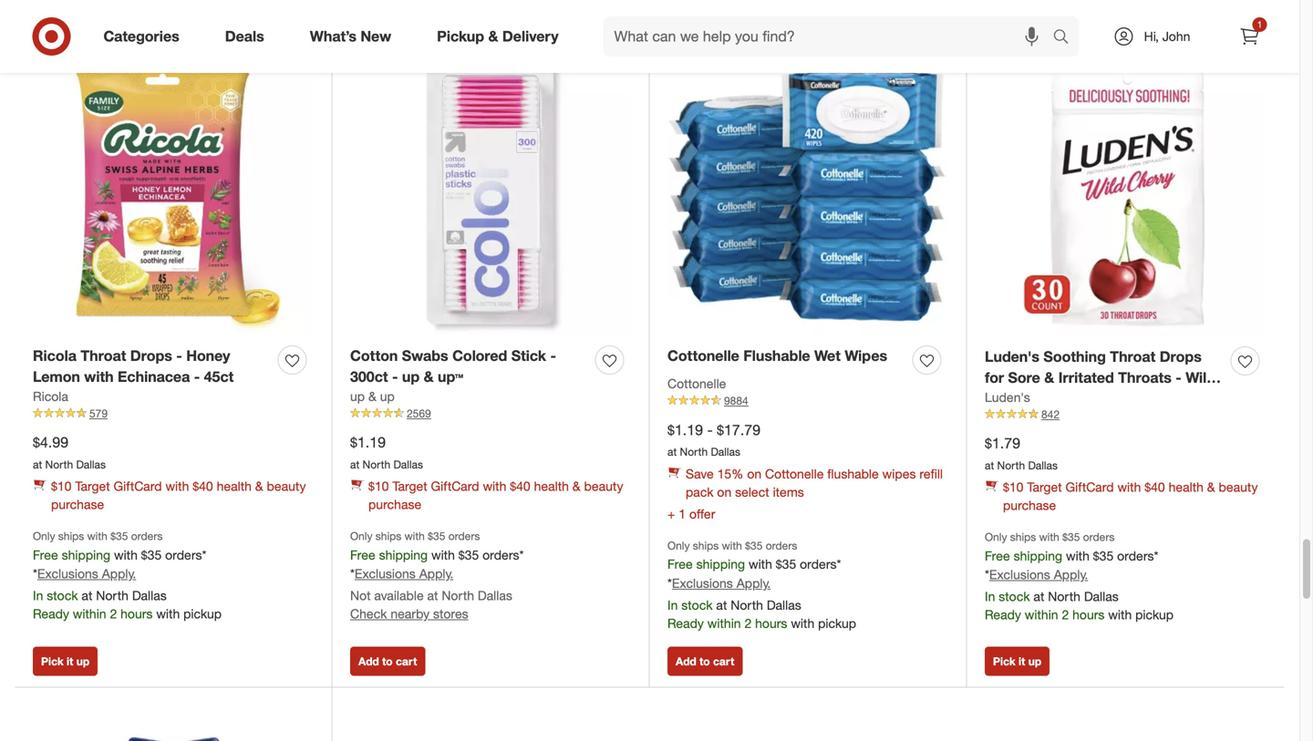 Task type: vqa. For each thing, say whether or not it's contained in the screenshot.
only ships with $35 orders free shipping * * exclusions apply. in stock at  baton rouge siegen ready within 2 hours with pickup for Wondershop™
no



Task type: describe. For each thing, give the bounding box(es) containing it.
only ships with $35 orders free shipping with $35 orders* * exclusions apply. in stock at  north dallas ready within 2 hours with pickup for $1.19 - $17.79
[[668, 539, 857, 632]]

0 vertical spatial 1
[[1258, 19, 1263, 30]]

hi, john
[[1145, 28, 1191, 44]]

john
[[1163, 28, 1191, 44]]

stores
[[433, 606, 469, 622]]

north inside $1.19 at north dallas
[[363, 458, 391, 472]]

colored
[[453, 347, 508, 365]]

delivery
[[503, 27, 559, 45]]

categories
[[104, 27, 180, 45]]

$10 for $1.19
[[369, 479, 389, 495]]

target for $4.99
[[75, 479, 110, 495]]

items
[[773, 485, 805, 500]]

within for $1.79
[[1025, 607, 1059, 623]]

wipes
[[845, 347, 888, 365]]

ready for $1.19
[[668, 616, 704, 632]]

up™
[[438, 368, 464, 386]]

- left 45ct at the left
[[194, 368, 200, 386]]

ships for $1.19
[[376, 530, 402, 544]]

cottonelle flushable wet wipes link
[[668, 346, 888, 367]]

hours for $1.79
[[1073, 607, 1105, 623]]

in for $1.19
[[668, 598, 678, 614]]

orders* for up™
[[483, 547, 524, 563]]

$10 target giftcard with $40 health & beauty purchase for 45ct
[[51, 479, 306, 513]]

up for pick it up button for luden's soothing throat drops for sore & irritated throats - wild cherry - 30ct
[[1029, 655, 1042, 669]]

beauty for ricola throat drops - honey lemon with echinacea - 45ct
[[267, 479, 306, 495]]

north inside $1.79 at north dallas
[[998, 459, 1026, 473]]

luden's link
[[985, 389, 1031, 407]]

luden's for luden's
[[985, 390, 1031, 405]]

cotton swabs colored stick - 300ct - up & up™ link
[[350, 346, 589, 388]]

1 horizontal spatial pickup
[[819, 616, 857, 632]]

apply. for $1.19 - $17.79
[[737, 576, 771, 592]]

refill
[[920, 466, 944, 482]]

pick it up for luden's soothing throat drops for sore & irritated throats - wild cherry - 30ct
[[994, 655, 1042, 669]]

up & up
[[350, 389, 395, 405]]

- right 300ct on the left of page
[[392, 368, 398, 386]]

hours for $1.19 - $17.79
[[756, 616, 788, 632]]

cotton swabs colored stick - 300ct - up & up™
[[350, 347, 557, 386]]

ready for $1.79
[[985, 607, 1022, 623]]

offer
[[690, 506, 716, 522]]

842 link
[[985, 407, 1267, 423]]

$40 for cotton swabs colored stick - 300ct - up & up™
[[510, 479, 531, 495]]

apply. for $4.99
[[102, 566, 136, 582]]

shipping for $1.19
[[379, 547, 428, 563]]

irritated
[[1059, 369, 1115, 387]]

in for $1.79
[[985, 589, 996, 605]]

only for $1.79
[[985, 531, 1008, 544]]

at inside $4.99 at north dallas
[[33, 458, 42, 472]]

ready for $4.99
[[33, 606, 69, 622]]

30ct
[[1047, 390, 1077, 408]]

cottonelle for cottonelle
[[668, 376, 727, 392]]

purchase for $1.79
[[1004, 498, 1057, 514]]

pickup
[[437, 27, 485, 45]]

$1.79 at north dallas
[[985, 435, 1058, 473]]

check nearby stores button
[[350, 606, 469, 624]]

$1.19 at north dallas
[[350, 434, 423, 472]]

1 horizontal spatial on
[[748, 466, 762, 482]]

free for $4.99
[[33, 547, 58, 563]]

swabs
[[402, 347, 449, 365]]

for
[[985, 369, 1005, 387]]

1 vertical spatial 1
[[679, 506, 686, 522]]

cotton
[[350, 347, 398, 365]]

honey
[[186, 347, 230, 365]]

1 horizontal spatial pick
[[676, 3, 699, 17]]

search
[[1045, 29, 1089, 47]]

dallas inside $1.19 - $17.79 at north dallas
[[711, 445, 741, 459]]

wet
[[815, 347, 841, 365]]

it for luden's soothing throat drops for sore & irritated throats - wild cherry - 30ct
[[1019, 655, 1026, 669]]

842
[[1042, 408, 1060, 421]]

1 horizontal spatial pick it up button
[[668, 0, 733, 25]]

300ct
[[350, 368, 388, 386]]

pick it up button for luden's soothing throat drops for sore & irritated throats - wild cherry - 30ct
[[985, 647, 1050, 677]]

throat inside luden's soothing throat drops for sore & irritated throats - wild cherry - 30ct
[[1111, 348, 1156, 366]]

$4.99
[[33, 434, 68, 452]]

north inside $4.99 at north dallas
[[45, 458, 73, 472]]

- right stick at left top
[[551, 347, 557, 365]]

free for $1.79
[[985, 548, 1011, 564]]

only ships with $35 orders free shipping with $35 orders* * exclusions apply. in stock at  north dallas ready within 2 hours with pickup for $1.79
[[985, 531, 1174, 623]]

cottonelle for cottonelle flushable wet wipes
[[668, 347, 740, 365]]

$4.99 at north dallas
[[33, 434, 106, 472]]

pickup for throats
[[1136, 607, 1174, 623]]

- left 30ct
[[1037, 390, 1043, 408]]

ricola link
[[33, 388, 68, 406]]

at inside $1.19 - $17.79 at north dallas
[[668, 445, 677, 459]]

9884
[[725, 394, 749, 408]]

only for $1.19 - $17.79
[[668, 539, 690, 553]]

save
[[686, 466, 714, 482]]

579 link
[[33, 406, 314, 422]]

luden's for luden's soothing throat drops for sore & irritated throats - wild cherry - 30ct
[[985, 348, 1040, 366]]

luden's soothing throat drops for sore & irritated throats - wild cherry - 30ct link
[[985, 347, 1225, 408]]

giftcard for $4.99
[[114, 479, 162, 495]]

save 15% on cottonelle flushable wipes refill pack on select items
[[686, 466, 944, 500]]

1 link
[[1231, 16, 1271, 57]]

orders for $1.19 - $17.79
[[766, 539, 798, 553]]

ricola throat drops - honey lemon with echinacea - 45ct
[[33, 347, 234, 386]]

$10 for $4.99
[[51, 479, 72, 495]]

what's new link
[[295, 16, 414, 57]]

exclusions for $1.79
[[990, 567, 1051, 583]]

only for $4.99
[[33, 530, 55, 544]]

2569
[[407, 407, 431, 421]]

drops inside ricola throat drops - honey lemon with echinacea - 45ct
[[130, 347, 172, 365]]

select
[[736, 485, 770, 500]]

exclusions apply. button for $1.19 - $17.79
[[672, 575, 771, 593]]

deals link
[[210, 16, 287, 57]]

hi,
[[1145, 28, 1160, 44]]

cottonelle link
[[668, 375, 727, 393]]

exclusions apply. button for $1.19
[[355, 565, 454, 584]]

flushable
[[744, 347, 811, 365]]

$10 target giftcard with $40 health & beauty purchase for up™
[[369, 479, 624, 513]]

dallas inside $1.19 at north dallas
[[394, 458, 423, 472]]

dallas inside "only ships with $35 orders free shipping with $35 orders* * exclusions apply. not available at north dallas check nearby stores"
[[478, 588, 513, 604]]

pack
[[686, 485, 714, 500]]

what's
[[310, 27, 357, 45]]

$1.19 for $1.19
[[350, 434, 386, 452]]

health for luden's soothing throat drops for sore & irritated throats - wild cherry - 30ct
[[1169, 480, 1204, 496]]

ships for $1.19 - $17.79
[[693, 539, 719, 553]]

stock for $1.79
[[999, 589, 1031, 605]]

9884 link
[[668, 393, 949, 409]]

only for $1.19
[[350, 530, 373, 544]]

wild
[[1186, 369, 1216, 387]]

$1.19 for $1.19 - $17.79
[[668, 421, 704, 439]]

$1.19 - $17.79 at north dallas
[[668, 421, 761, 459]]

ships for $1.79
[[1011, 531, 1037, 544]]

& inside luden's soothing throat drops for sore & irritated throats - wild cherry - 30ct
[[1045, 369, 1055, 387]]

throat inside ricola throat drops - honey lemon with echinacea - 45ct
[[81, 347, 126, 365]]

stock for $4.99
[[47, 588, 78, 604]]

in for $4.99
[[33, 588, 43, 604]]

orders for $4.99
[[131, 530, 163, 544]]

What can we help you find? suggestions appear below search field
[[604, 16, 1058, 57]]

categories link
[[88, 16, 202, 57]]

wipes
[[883, 466, 917, 482]]

north inside "only ships with $35 orders free shipping with $35 orders* * exclusions apply. not available at north dallas check nearby stores"
[[442, 588, 475, 604]]

579
[[89, 407, 108, 421]]

north inside $1.19 - $17.79 at north dallas
[[680, 445, 708, 459]]

up & up link
[[350, 388, 395, 406]]

purchase for $1.19
[[369, 497, 422, 513]]

new
[[361, 27, 392, 45]]

1 horizontal spatial it
[[702, 3, 708, 17]]

apply. for $1.79
[[1055, 567, 1089, 583]]



Task type: locate. For each thing, give the bounding box(es) containing it.
at inside $1.79 at north dallas
[[985, 459, 995, 473]]

exclusions for $1.19
[[355, 566, 416, 582]]

echinacea
[[118, 368, 190, 386]]

2 horizontal spatial pick it up
[[994, 655, 1042, 669]]

up for the up & up link
[[380, 389, 395, 405]]

$40 down 842 link
[[1145, 480, 1166, 496]]

ricola down lemon
[[33, 389, 68, 405]]

0 horizontal spatial purchase
[[51, 497, 104, 513]]

$10 down $1.79 at north dallas
[[1004, 480, 1024, 496]]

& inside the up & up link
[[369, 389, 377, 405]]

0 horizontal spatial health
[[217, 479, 252, 495]]

target down $1.79 at north dallas
[[1028, 480, 1063, 496]]

at inside $1.19 at north dallas
[[350, 458, 360, 472]]

free for $1.19
[[350, 547, 376, 563]]

only down $1.79 at north dallas
[[985, 531, 1008, 544]]

at
[[668, 445, 677, 459], [33, 458, 42, 472], [350, 458, 360, 472], [985, 459, 995, 473], [82, 588, 92, 604], [428, 588, 438, 604], [1034, 589, 1045, 605], [717, 598, 728, 614]]

1 vertical spatial ricola
[[33, 389, 68, 405]]

-
[[176, 347, 182, 365], [551, 347, 557, 365], [194, 368, 200, 386], [392, 368, 398, 386], [1176, 369, 1182, 387], [1037, 390, 1043, 408], [708, 421, 713, 439]]

apply.
[[102, 566, 136, 582], [419, 566, 454, 582], [1055, 567, 1089, 583], [737, 576, 771, 592]]

2 horizontal spatial beauty
[[1220, 480, 1259, 496]]

pickup & delivery
[[437, 27, 559, 45]]

soothing
[[1044, 348, 1107, 366]]

ricola throat drops - honey lemon with echinacea - 45ct image
[[33, 54, 314, 335], [33, 54, 314, 335]]

0 horizontal spatial drops
[[130, 347, 172, 365]]

free for $1.19 - $17.79
[[668, 557, 693, 573]]

0 vertical spatial cottonelle
[[668, 347, 740, 365]]

0 horizontal spatial only ships with $35 orders free shipping with $35 orders* * exclusions apply. in stock at  north dallas ready within 2 hours with pickup
[[33, 530, 222, 622]]

hours for $4.99
[[121, 606, 153, 622]]

$1.19 inside $1.19 - $17.79 at north dallas
[[668, 421, 704, 439]]

throat up echinacea
[[81, 347, 126, 365]]

drops
[[130, 347, 172, 365], [1160, 348, 1202, 366]]

exclusions inside "only ships with $35 orders free shipping with $35 orders* * exclusions apply. not available at north dallas check nearby stores"
[[355, 566, 416, 582]]

15%
[[718, 466, 744, 482]]

2 luden's from the top
[[985, 390, 1031, 405]]

only ships with $35 orders free shipping with $35 orders* * exclusions apply. in stock at  north dallas ready within 2 hours with pickup for $4.99
[[33, 530, 222, 622]]

pickup & delivery link
[[422, 16, 582, 57]]

$40 down the 579 link
[[193, 479, 213, 495]]

pickup for -
[[184, 606, 222, 622]]

throat up throats
[[1111, 348, 1156, 366]]

with inside ricola throat drops - honey lemon with echinacea - 45ct
[[84, 368, 114, 386]]

2 horizontal spatial 2
[[1063, 607, 1070, 623]]

1 right +
[[679, 506, 686, 522]]

exclusions for $1.19 - $17.79
[[672, 576, 733, 592]]

2569 link
[[350, 406, 631, 422]]

0 horizontal spatial pickup
[[184, 606, 222, 622]]

flushable
[[828, 466, 879, 482]]

$40
[[193, 479, 213, 495], [510, 479, 531, 495], [1145, 480, 1166, 496]]

1 horizontal spatial giftcard
[[431, 479, 480, 495]]

luden's soothing throat drops for sore & irritated throats - wild cherry - 30ct image
[[985, 54, 1267, 336], [985, 54, 1267, 336]]

search button
[[1045, 16, 1089, 60]]

2 horizontal spatial hours
[[1073, 607, 1105, 623]]

0 horizontal spatial $10
[[51, 479, 72, 495]]

purchase for $4.99
[[51, 497, 104, 513]]

1 vertical spatial luden's
[[985, 390, 1031, 405]]

ready
[[33, 606, 69, 622], [985, 607, 1022, 623], [668, 616, 704, 632]]

$10 target giftcard with $40 health & beauty purchase
[[51, 479, 306, 513], [369, 479, 624, 513], [1004, 480, 1259, 514]]

1
[[1258, 19, 1263, 30], [679, 506, 686, 522]]

1 horizontal spatial $40
[[510, 479, 531, 495]]

$1.19 down the up & up link
[[350, 434, 386, 452]]

apply. for $1.19
[[419, 566, 454, 582]]

2 horizontal spatial only ships with $35 orders free shipping with $35 orders* * exclusions apply. in stock at  north dallas ready within 2 hours with pickup
[[985, 531, 1174, 623]]

1 horizontal spatial $1.19
[[668, 421, 704, 439]]

2 for $1.79
[[1063, 607, 1070, 623]]

ricola for ricola
[[33, 389, 68, 405]]

2 horizontal spatial in
[[985, 589, 996, 605]]

$10
[[51, 479, 72, 495], [369, 479, 389, 495], [1004, 480, 1024, 496]]

health for ricola throat drops - honey lemon with echinacea - 45ct
[[217, 479, 252, 495]]

pick it up
[[676, 3, 725, 17], [41, 655, 90, 669], [994, 655, 1042, 669]]

0 vertical spatial ricola
[[33, 347, 77, 365]]

available
[[375, 588, 424, 604]]

ricola inside ricola throat drops - honey lemon with echinacea - 45ct
[[33, 347, 77, 365]]

$10 down $4.99 at north dallas
[[51, 479, 72, 495]]

1 vertical spatial cottonelle
[[668, 376, 727, 392]]

throats
[[1119, 369, 1172, 387]]

$40 down 2569 link
[[510, 479, 531, 495]]

$1.19
[[668, 421, 704, 439], [350, 434, 386, 452]]

2 horizontal spatial pick
[[994, 655, 1016, 669]]

ricola throat drops - honey lemon with echinacea - 45ct link
[[33, 346, 271, 388]]

cotton swabs colored stick - 300ct - up & up™ image
[[350, 54, 631, 335], [350, 54, 631, 335]]

on
[[748, 466, 762, 482], [718, 485, 732, 500]]

ships down $1.79 at north dallas
[[1011, 531, 1037, 544]]

0 horizontal spatial pick
[[41, 655, 64, 669]]

only
[[33, 530, 55, 544], [350, 530, 373, 544], [985, 531, 1008, 544], [668, 539, 690, 553]]

+
[[668, 506, 676, 522]]

within for $4.99
[[73, 606, 106, 622]]

exclusions for $4.99
[[37, 566, 98, 582]]

1 ricola from the top
[[33, 347, 77, 365]]

1 horizontal spatial hours
[[756, 616, 788, 632]]

tums extra strength smoothie assorted fruit image
[[33, 706, 314, 742], [33, 706, 314, 742]]

orders inside "only ships with $35 orders free shipping with $35 orders* * exclusions apply. not available at north dallas check nearby stores"
[[449, 530, 480, 544]]

pickup
[[184, 606, 222, 622], [1136, 607, 1174, 623], [819, 616, 857, 632]]

* for $1.79
[[985, 567, 990, 583]]

orders for $1.19
[[449, 530, 480, 544]]

1 horizontal spatial throat
[[1111, 348, 1156, 366]]

cottonelle flushable wet wipes image
[[668, 54, 949, 335], [668, 54, 949, 335]]

1 right john
[[1258, 19, 1263, 30]]

within
[[73, 606, 106, 622], [1025, 607, 1059, 623], [708, 616, 741, 632]]

target
[[75, 479, 110, 495], [393, 479, 428, 495], [1028, 480, 1063, 496]]

- inside $1.19 - $17.79 at north dallas
[[708, 421, 713, 439]]

$40 for ricola throat drops - honey lemon with echinacea - 45ct
[[193, 479, 213, 495]]

drops up wild
[[1160, 348, 1202, 366]]

0 horizontal spatial $10 target giftcard with $40 health & beauty purchase
[[51, 479, 306, 513]]

cherry
[[985, 390, 1033, 408]]

drops inside luden's soothing throat drops for sore & irritated throats - wild cherry - 30ct
[[1160, 348, 1202, 366]]

1 horizontal spatial ready
[[668, 616, 704, 632]]

exclusions apply. button for $4.99
[[37, 565, 136, 584]]

shipping inside "only ships with $35 orders free shipping with $35 orders* * exclusions apply. not available at north dallas check nearby stores"
[[379, 547, 428, 563]]

orders
[[131, 530, 163, 544], [449, 530, 480, 544], [1084, 531, 1115, 544], [766, 539, 798, 553]]

cottonelle up the items
[[766, 466, 824, 482]]

in
[[33, 588, 43, 604], [985, 589, 996, 605], [668, 598, 678, 614]]

- left honey
[[176, 347, 182, 365]]

2 horizontal spatial $10
[[1004, 480, 1024, 496]]

sore
[[1009, 369, 1041, 387]]

0 horizontal spatial hours
[[121, 606, 153, 622]]

purchase
[[51, 497, 104, 513], [369, 497, 422, 513], [1004, 498, 1057, 514]]

luden's soothing throat drops for sore & irritated throats - wild cherry - 30ct
[[985, 348, 1216, 408]]

to
[[65, 3, 75, 17], [1018, 3, 1028, 17], [382, 655, 393, 669], [700, 655, 710, 669]]

0 horizontal spatial beauty
[[267, 479, 306, 495]]

throat
[[81, 347, 126, 365], [1111, 348, 1156, 366]]

$1.19 up save
[[668, 421, 704, 439]]

dallas
[[711, 445, 741, 459], [76, 458, 106, 472], [394, 458, 423, 472], [1029, 459, 1058, 473], [132, 588, 167, 604], [478, 588, 513, 604], [1085, 589, 1119, 605], [767, 598, 802, 614]]

45ct
[[204, 368, 234, 386]]

2 horizontal spatial health
[[1169, 480, 1204, 496]]

1 horizontal spatial beauty
[[584, 479, 624, 495]]

lemon
[[33, 368, 80, 386]]

$40 for luden's soothing throat drops for sore & irritated throats - wild cherry - 30ct
[[1145, 480, 1166, 496]]

beauty for luden's soothing throat drops for sore & irritated throats - wild cherry - 30ct
[[1220, 480, 1259, 496]]

target down $1.19 at north dallas
[[393, 479, 428, 495]]

0 horizontal spatial 1
[[679, 506, 686, 522]]

dallas inside $1.79 at north dallas
[[1029, 459, 1058, 473]]

* for $4.99
[[33, 566, 37, 582]]

exclusions apply. button
[[37, 565, 136, 584], [355, 565, 454, 584], [990, 566, 1089, 585], [672, 575, 771, 593]]

$1.79
[[985, 435, 1021, 453]]

ships for $4.99
[[58, 530, 84, 544]]

apply. inside "only ships with $35 orders free shipping with $35 orders* * exclusions apply. not available at north dallas check nearby stores"
[[419, 566, 454, 582]]

stock
[[47, 588, 78, 604], [999, 589, 1031, 605], [682, 598, 713, 614]]

target for $1.19
[[393, 479, 428, 495]]

& inside pickup & delivery link
[[489, 27, 499, 45]]

0 horizontal spatial pick it up
[[41, 655, 90, 669]]

luden's up sore
[[985, 348, 1040, 366]]

2 ricola from the top
[[33, 389, 68, 405]]

$10 target giftcard with $40 health & beauty purchase down the 579 link
[[51, 479, 306, 513]]

1 horizontal spatial within
[[708, 616, 741, 632]]

shipping for $4.99
[[62, 547, 110, 563]]

up for pick it up button associated with ricola throat drops - honey lemon with echinacea - 45ct
[[76, 655, 90, 669]]

2 horizontal spatial within
[[1025, 607, 1059, 623]]

luden's inside luden's soothing throat drops for sore & irritated throats - wild cherry - 30ct
[[985, 348, 1040, 366]]

shipping for $1.79
[[1014, 548, 1063, 564]]

2 horizontal spatial purchase
[[1004, 498, 1057, 514]]

pick it up button for ricola throat drops - honey lemon with echinacea - 45ct
[[33, 647, 98, 677]]

1 luden's from the top
[[985, 348, 1040, 366]]

giftcard down 2569 link
[[431, 479, 480, 495]]

ricola up lemon
[[33, 347, 77, 365]]

2 for $1.19 - $17.79
[[745, 616, 752, 632]]

&
[[489, 27, 499, 45], [424, 368, 434, 386], [1045, 369, 1055, 387], [369, 389, 377, 405], [255, 479, 263, 495], [573, 479, 581, 495], [1208, 480, 1216, 496]]

target for $1.79
[[1028, 480, 1063, 496]]

0 horizontal spatial pick it up button
[[33, 647, 98, 677]]

ricola
[[33, 347, 77, 365], [33, 389, 68, 405]]

$10 target giftcard with $40 health & beauty purchase down 842 link
[[1004, 480, 1259, 514]]

2 horizontal spatial $40
[[1145, 480, 1166, 496]]

cottonelle inside the save 15% on cottonelle flushable wipes refill pack on select items
[[766, 466, 824, 482]]

stock for $1.19
[[682, 598, 713, 614]]

2 horizontal spatial $10 target giftcard with $40 health & beauty purchase
[[1004, 480, 1259, 514]]

pick it up for ricola throat drops - honey lemon with echinacea - 45ct
[[41, 655, 90, 669]]

cottonelle
[[668, 347, 740, 365], [668, 376, 727, 392], [766, 466, 824, 482]]

ships down the offer
[[693, 539, 719, 553]]

purchase down $1.19 at north dallas
[[369, 497, 422, 513]]

$35
[[111, 530, 128, 544], [428, 530, 446, 544], [1063, 531, 1081, 544], [746, 539, 763, 553], [141, 547, 162, 563], [459, 547, 479, 563], [1094, 548, 1114, 564], [776, 557, 797, 573]]

luden's
[[985, 348, 1040, 366], [985, 390, 1031, 405]]

purchase down $4.99 at north dallas
[[51, 497, 104, 513]]

2 horizontal spatial stock
[[999, 589, 1031, 605]]

0 horizontal spatial $1.19
[[350, 434, 386, 452]]

2 for $4.99
[[110, 606, 117, 622]]

orders* for -
[[1118, 548, 1159, 564]]

0 horizontal spatial stock
[[47, 588, 78, 604]]

not
[[350, 588, 371, 604]]

cottonelle inside cottonelle flushable wet wipes link
[[668, 347, 740, 365]]

0 horizontal spatial throat
[[81, 347, 126, 365]]

only inside "only ships with $35 orders free shipping with $35 orders* * exclusions apply. not available at north dallas check nearby stores"
[[350, 530, 373, 544]]

beauty for cotton swabs colored stick - 300ct - up & up™
[[584, 479, 624, 495]]

on up select
[[748, 466, 762, 482]]

- left wild
[[1176, 369, 1182, 387]]

drops up echinacea
[[130, 347, 172, 365]]

giftcard for $1.19
[[431, 479, 480, 495]]

health for cotton swabs colored stick - 300ct - up & up™
[[534, 479, 569, 495]]

luden's down for
[[985, 390, 1031, 405]]

* for $1.19
[[350, 566, 355, 582]]

0 horizontal spatial ready
[[33, 606, 69, 622]]

* inside "only ships with $35 orders free shipping with $35 orders* * exclusions apply. not available at north dallas check nearby stores"
[[350, 566, 355, 582]]

exclusions apply. button for $1.79
[[990, 566, 1089, 585]]

nearby
[[391, 606, 430, 622]]

shipping
[[62, 547, 110, 563], [379, 547, 428, 563], [1014, 548, 1063, 564], [697, 557, 746, 573]]

+ 1 offer
[[668, 506, 716, 522]]

0 horizontal spatial $40
[[193, 479, 213, 495]]

only up the not
[[350, 530, 373, 544]]

orders* inside "only ships with $35 orders free shipping with $35 orders* * exclusions apply. not available at north dallas check nearby stores"
[[483, 547, 524, 563]]

add to cart button
[[33, 0, 108, 25], [985, 0, 1061, 25], [350, 647, 426, 677], [668, 647, 743, 677]]

pick it up button
[[668, 0, 733, 25], [33, 647, 98, 677], [985, 647, 1050, 677]]

$10 target giftcard with $40 health & beauty purchase down 2569 link
[[369, 479, 624, 513]]

only down +
[[668, 539, 690, 553]]

up inside the cotton swabs colored stick - 300ct - up & up™
[[402, 368, 420, 386]]

$10 target giftcard with $40 health & beauty purchase for -
[[1004, 480, 1259, 514]]

2 horizontal spatial pick it up button
[[985, 647, 1050, 677]]

$1.19 inside $1.19 at north dallas
[[350, 434, 386, 452]]

check
[[350, 606, 387, 622]]

0 horizontal spatial giftcard
[[114, 479, 162, 495]]

cottonelle up cottonelle link
[[668, 347, 740, 365]]

1 horizontal spatial purchase
[[369, 497, 422, 513]]

1 horizontal spatial pick it up
[[676, 3, 725, 17]]

orders* for 45ct
[[165, 547, 207, 563]]

- left the $17.79
[[708, 421, 713, 439]]

free inside "only ships with $35 orders free shipping with $35 orders* * exclusions apply. not available at north dallas check nearby stores"
[[350, 547, 376, 563]]

ships inside "only ships with $35 orders free shipping with $35 orders* * exclusions apply. not available at north dallas check nearby stores"
[[376, 530, 402, 544]]

0 horizontal spatial on
[[718, 485, 732, 500]]

stick
[[512, 347, 547, 365]]

2 horizontal spatial target
[[1028, 480, 1063, 496]]

0 horizontal spatial target
[[75, 479, 110, 495]]

1 horizontal spatial $10
[[369, 479, 389, 495]]

$10 for $1.79
[[1004, 480, 1024, 496]]

deals
[[225, 27, 264, 45]]

1 horizontal spatial drops
[[1160, 348, 1202, 366]]

what's new
[[310, 27, 392, 45]]

ships down $4.99 at north dallas
[[58, 530, 84, 544]]

2 horizontal spatial giftcard
[[1066, 480, 1115, 496]]

1 horizontal spatial 1
[[1258, 19, 1263, 30]]

only ships with $35 orders free shipping with $35 orders* * exclusions apply. not available at north dallas check nearby stores
[[350, 530, 524, 622]]

dallas inside $4.99 at north dallas
[[76, 458, 106, 472]]

it for ricola throat drops - honey lemon with echinacea - 45ct
[[67, 655, 73, 669]]

target down $4.99 at north dallas
[[75, 479, 110, 495]]

0 horizontal spatial within
[[73, 606, 106, 622]]

1 horizontal spatial in
[[668, 598, 678, 614]]

2 horizontal spatial it
[[1019, 655, 1026, 669]]

free
[[33, 547, 58, 563], [350, 547, 376, 563], [985, 548, 1011, 564], [668, 557, 693, 573]]

within for $1.19
[[708, 616, 741, 632]]

cottonelle up 9884
[[668, 376, 727, 392]]

orders*
[[165, 547, 207, 563], [483, 547, 524, 563], [1118, 548, 1159, 564], [800, 557, 842, 573]]

$10 down $1.19 at north dallas
[[369, 479, 389, 495]]

1 horizontal spatial 2
[[745, 616, 752, 632]]

only ships with $35 orders free shipping with $35 orders* * exclusions apply. in stock at  north dallas ready within 2 hours with pickup
[[33, 530, 222, 622], [985, 531, 1174, 623], [668, 539, 857, 632]]

ships up available
[[376, 530, 402, 544]]

up for middle pick it up button
[[711, 3, 725, 17]]

$17.79
[[717, 421, 761, 439]]

giftcard down 842 link
[[1066, 480, 1115, 496]]

2 horizontal spatial pickup
[[1136, 607, 1174, 623]]

0 vertical spatial luden's
[[985, 348, 1040, 366]]

1 horizontal spatial health
[[534, 479, 569, 495]]

purchase down $1.79 at north dallas
[[1004, 498, 1057, 514]]

1 horizontal spatial stock
[[682, 598, 713, 614]]

2 vertical spatial cottonelle
[[766, 466, 824, 482]]

on down 15%
[[718, 485, 732, 500]]

giftcard down the 579 link
[[114, 479, 162, 495]]

0 vertical spatial on
[[748, 466, 762, 482]]

0 horizontal spatial in
[[33, 588, 43, 604]]

* for $1.19 - $17.79
[[668, 576, 672, 592]]

2 horizontal spatial ready
[[985, 607, 1022, 623]]

only down $4.99 at north dallas
[[33, 530, 55, 544]]

at inside "only ships with $35 orders free shipping with $35 orders* * exclusions apply. not available at north dallas check nearby stores"
[[428, 588, 438, 604]]

& inside the cotton swabs colored stick - 300ct - up & up™
[[424, 368, 434, 386]]

0 horizontal spatial 2
[[110, 606, 117, 622]]

pick for ricola throat drops - honey lemon with echinacea - 45ct
[[41, 655, 64, 669]]

giftcard for $1.79
[[1066, 480, 1115, 496]]

cottonelle flushable wet wipes
[[668, 347, 888, 365]]

ricola for ricola throat drops - honey lemon with echinacea - 45ct
[[33, 347, 77, 365]]

add to cart
[[41, 3, 100, 17], [994, 3, 1052, 17], [359, 655, 417, 669], [676, 655, 735, 669]]

orders for $1.79
[[1084, 531, 1115, 544]]

1 horizontal spatial $10 target giftcard with $40 health & beauty purchase
[[369, 479, 624, 513]]

1 horizontal spatial target
[[393, 479, 428, 495]]

0 horizontal spatial it
[[67, 655, 73, 669]]

pick for luden's soothing throat drops for sore & irritated throats - wild cherry - 30ct
[[994, 655, 1016, 669]]

1 vertical spatial on
[[718, 485, 732, 500]]

1 horizontal spatial only ships with $35 orders free shipping with $35 orders* * exclusions apply. in stock at  north dallas ready within 2 hours with pickup
[[668, 539, 857, 632]]



